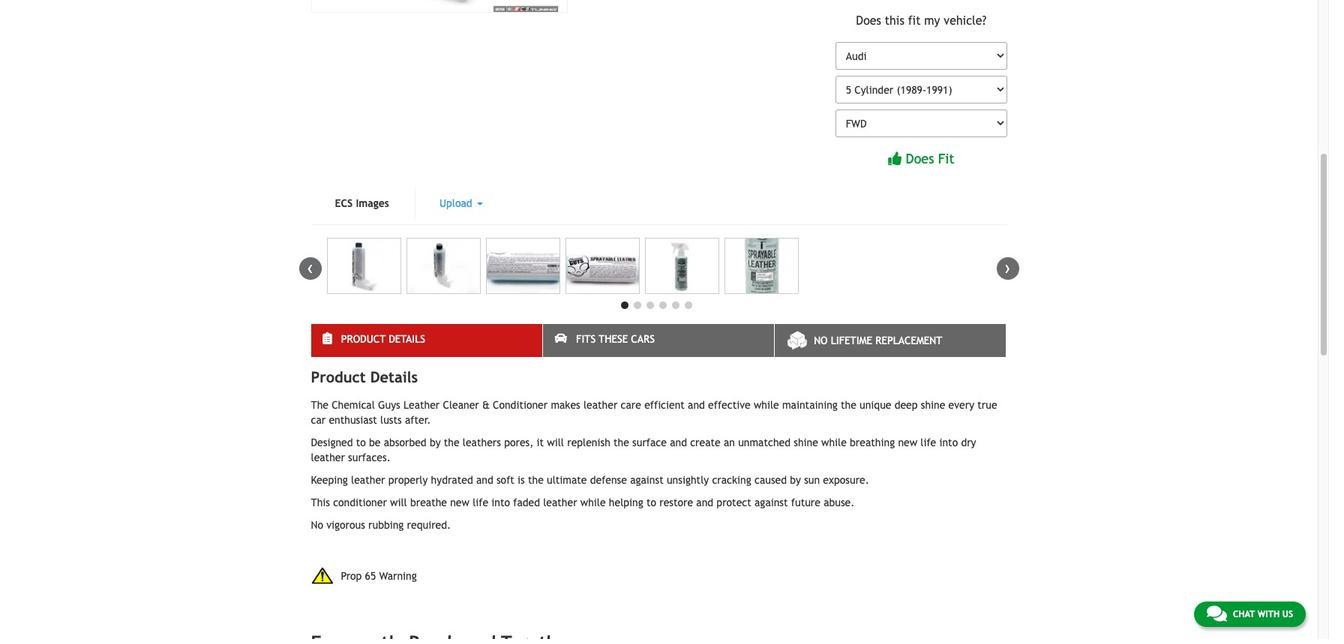 Task type: locate. For each thing, give the bounding box(es) containing it.
0 vertical spatial new
[[898, 437, 918, 449]]

does
[[856, 14, 882, 28], [906, 151, 935, 167]]

to inside the designed to be absorbed by the leathers pores, it will replenish the surface and create an unmatched shine while breathing new life into dry leather surfaces.
[[356, 437, 366, 449]]

keeping
[[311, 474, 348, 486]]

1 vertical spatial life
[[473, 497, 489, 509]]

into
[[940, 437, 958, 449], [492, 497, 510, 509]]

0 vertical spatial while
[[754, 399, 779, 411]]

1 vertical spatial does
[[906, 151, 935, 167]]

absorbed
[[384, 437, 427, 449]]

lifetime
[[831, 335, 873, 347]]

warning
[[379, 570, 417, 582]]

the chemical guys leather cleaner & conditioner makes leather care efficient and effective while maintaining the unique deep shine every true car enthusiast lusts after.
[[311, 399, 998, 426]]

by
[[430, 437, 441, 449], [790, 474, 801, 486]]

life
[[921, 437, 937, 449], [473, 497, 489, 509]]

0 vertical spatial by
[[430, 437, 441, 449]]

new down hydrated
[[450, 497, 470, 509]]

does right thumbs up icon at the right top of the page
[[906, 151, 935, 167]]

new
[[898, 437, 918, 449], [450, 497, 470, 509]]

by down the after.
[[430, 437, 441, 449]]

ecs images
[[335, 197, 389, 209]]

0 horizontal spatial against
[[630, 474, 664, 486]]

1 horizontal spatial into
[[940, 437, 958, 449]]

0 vertical spatial details
[[389, 333, 426, 345]]

sun
[[804, 474, 820, 486]]

against
[[630, 474, 664, 486], [755, 497, 788, 509]]

restore
[[660, 497, 693, 509]]

breathing
[[850, 437, 895, 449]]

will
[[547, 437, 564, 449], [390, 497, 407, 509]]

0 vertical spatial into
[[940, 437, 958, 449]]

0 vertical spatial shine
[[921, 399, 946, 411]]

0 horizontal spatial does
[[856, 14, 882, 28]]

life inside the designed to be absorbed by the leathers pores, it will replenish the surface and create an unmatched shine while breathing new life into dry leather surfaces.
[[921, 437, 937, 449]]

1 vertical spatial shine
[[794, 437, 818, 449]]

2 horizontal spatial while
[[822, 437, 847, 449]]

1 vertical spatial will
[[390, 497, 407, 509]]

65
[[365, 570, 376, 582]]

while
[[754, 399, 779, 411], [822, 437, 847, 449], [581, 497, 606, 509]]

1 horizontal spatial life
[[921, 437, 937, 449]]

2 vertical spatial while
[[581, 497, 606, 509]]

chat
[[1233, 609, 1255, 620]]

leather left the care
[[584, 399, 618, 411]]

every
[[949, 399, 975, 411]]

maintaining
[[783, 399, 838, 411]]

create
[[690, 437, 721, 449]]

faded
[[513, 497, 540, 509]]

product details link
[[311, 324, 542, 357]]

1 horizontal spatial does
[[906, 151, 935, 167]]

new inside the designed to be absorbed by the leathers pores, it will replenish the surface and create an unmatched shine while breathing new life into dry leather surfaces.
[[898, 437, 918, 449]]

and right efficient
[[688, 399, 705, 411]]

unmatched
[[738, 437, 791, 449]]

against down 'caused'
[[755, 497, 788, 509]]

no
[[311, 519, 323, 531]]

1 horizontal spatial shine
[[921, 399, 946, 411]]

and left create
[[670, 437, 687, 449]]

1 vertical spatial new
[[450, 497, 470, 509]]

ecs
[[335, 197, 353, 209]]

the inside the chemical guys leather cleaner & conditioner makes leather care efficient and effective while maintaining the unique deep shine every true car enthusiast lusts after.
[[841, 399, 857, 411]]

pores,
[[504, 437, 534, 449]]

while down the keeping leather properly hydrated and soft is the ultimate defense against unsightly cracking caused by sun exposure.
[[581, 497, 606, 509]]

fit
[[908, 14, 921, 28]]

0 horizontal spatial life
[[473, 497, 489, 509]]

1 vertical spatial while
[[822, 437, 847, 449]]

0 horizontal spatial new
[[450, 497, 470, 509]]

fit
[[939, 151, 955, 167]]

0 horizontal spatial by
[[430, 437, 441, 449]]

life left dry
[[921, 437, 937, 449]]

0 vertical spatial life
[[921, 437, 937, 449]]

product details up chemical
[[311, 368, 418, 386]]

and
[[688, 399, 705, 411], [670, 437, 687, 449], [476, 474, 494, 486], [697, 497, 714, 509]]

conditioner
[[493, 399, 548, 411]]

while right "effective"
[[754, 399, 779, 411]]

to left be at the bottom of page
[[356, 437, 366, 449]]

prop
[[341, 570, 362, 582]]

details up leather at left
[[389, 333, 426, 345]]

leather down designed
[[311, 452, 345, 464]]

will down 'properly'
[[390, 497, 407, 509]]

exposure.
[[823, 474, 870, 486]]

into inside the designed to be absorbed by the leathers pores, it will replenish the surface and create an unmatched shine while breathing new life into dry leather surfaces.
[[940, 437, 958, 449]]

the right is at the left bottom of page
[[528, 474, 544, 486]]

while left breathing
[[822, 437, 847, 449]]

1 vertical spatial into
[[492, 497, 510, 509]]

into left dry
[[940, 437, 958, 449]]

upload
[[440, 197, 476, 209]]

into down soft
[[492, 497, 510, 509]]

the left leathers
[[444, 437, 460, 449]]

will right it
[[547, 437, 564, 449]]

product
[[341, 333, 386, 345], [311, 368, 366, 386]]

no vigorous rubbing required.
[[311, 519, 451, 531]]

es#2619031 - spi10316 - leather cleaner & conditioner - 16 oz - easily wipe away contaminants without harming your leather with this ph balanced cleaner and conditioner - chemical guys - audi bmw volkswagen mercedes benz mini porsche image
[[311, 0, 568, 13], [327, 238, 401, 294], [406, 238, 481, 294], [486, 238, 560, 294], [565, 238, 640, 294], [645, 238, 719, 294], [724, 238, 799, 294]]

fits these cars
[[576, 333, 655, 345]]

designed to be absorbed by the leathers pores, it will replenish the surface and create an unmatched shine while breathing new life into dry leather surfaces.
[[311, 437, 977, 464]]

0 horizontal spatial shine
[[794, 437, 818, 449]]

0 horizontal spatial while
[[581, 497, 606, 509]]

efficient
[[645, 399, 685, 411]]

shine right "deep"
[[921, 399, 946, 411]]

› link
[[997, 257, 1019, 280]]

fits
[[576, 333, 596, 345]]

vigorous
[[327, 519, 365, 531]]

1 horizontal spatial against
[[755, 497, 788, 509]]

properly
[[388, 474, 428, 486]]

shine down maintaining at bottom
[[794, 437, 818, 449]]

0 vertical spatial does
[[856, 14, 882, 28]]

1 horizontal spatial while
[[754, 399, 779, 411]]

‹
[[307, 257, 313, 277]]

1 horizontal spatial new
[[898, 437, 918, 449]]

product details
[[341, 333, 426, 345], [311, 368, 418, 386]]

product details up guys
[[341, 333, 426, 345]]

1 vertical spatial details
[[370, 368, 418, 386]]

0 vertical spatial to
[[356, 437, 366, 449]]

details up guys
[[370, 368, 418, 386]]

does left this
[[856, 14, 882, 28]]

against down the designed to be absorbed by the leathers pores, it will replenish the surface and create an unmatched shine while breathing new life into dry leather surfaces.
[[630, 474, 664, 486]]

life down hydrated
[[473, 497, 489, 509]]

to left restore
[[647, 497, 657, 509]]

the left surface
[[614, 437, 629, 449]]

by left sun
[[790, 474, 801, 486]]

dry
[[961, 437, 977, 449]]

1 vertical spatial by
[[790, 474, 801, 486]]

does this fit my vehicle?
[[856, 14, 987, 28]]

cracking
[[712, 474, 752, 486]]

car
[[311, 414, 326, 426]]

images
[[356, 197, 389, 209]]

protect
[[717, 497, 752, 509]]

no lifetime replacement
[[814, 335, 943, 347]]

fits these cars link
[[543, 324, 774, 357]]

be
[[369, 437, 381, 449]]

1 horizontal spatial by
[[790, 474, 801, 486]]

1 horizontal spatial will
[[547, 437, 564, 449]]

new right breathing
[[898, 437, 918, 449]]

and down the unsightly
[[697, 497, 714, 509]]

leather inside the designed to be absorbed by the leathers pores, it will replenish the surface and create an unmatched shine while breathing new life into dry leather surfaces.
[[311, 452, 345, 464]]

my
[[925, 14, 941, 28]]

the left 'unique'
[[841, 399, 857, 411]]

leather
[[584, 399, 618, 411], [311, 452, 345, 464], [351, 474, 385, 486], [543, 497, 577, 509]]

0 vertical spatial will
[[547, 437, 564, 449]]

enthusiast
[[329, 414, 377, 426]]

abuse.
[[824, 497, 855, 509]]

details
[[389, 333, 426, 345], [370, 368, 418, 386]]

the
[[841, 399, 857, 411], [444, 437, 460, 449], [614, 437, 629, 449], [528, 474, 544, 486]]

1 vertical spatial against
[[755, 497, 788, 509]]

1 horizontal spatial to
[[647, 497, 657, 509]]

required.
[[407, 519, 451, 531]]

shine
[[921, 399, 946, 411], [794, 437, 818, 449]]

0 horizontal spatial to
[[356, 437, 366, 449]]



Task type: vqa. For each thing, say whether or not it's contained in the screenshot.
tools,
no



Task type: describe. For each thing, give the bounding box(es) containing it.
cleaner
[[443, 399, 479, 411]]

vehicle?
[[944, 14, 987, 28]]

upload button
[[416, 188, 507, 218]]

and inside the chemical guys leather cleaner & conditioner makes leather care efficient and effective while maintaining the unique deep shine every true car enthusiast lusts after.
[[688, 399, 705, 411]]

chemical
[[332, 399, 375, 411]]

makes
[[551, 399, 581, 411]]

ecs images link
[[311, 188, 413, 218]]

unique
[[860, 399, 892, 411]]

leather
[[404, 399, 440, 411]]

chat with us link
[[1194, 602, 1306, 627]]

an
[[724, 437, 735, 449]]

effective
[[708, 399, 751, 411]]

these
[[599, 333, 628, 345]]

while inside the designed to be absorbed by the leathers pores, it will replenish the surface and create an unmatched shine while breathing new life into dry leather surfaces.
[[822, 437, 847, 449]]

this
[[885, 14, 905, 28]]

future
[[791, 497, 821, 509]]

leather down surfaces.
[[351, 474, 385, 486]]

0 vertical spatial against
[[630, 474, 664, 486]]

ultimate
[[547, 474, 587, 486]]

the
[[311, 399, 329, 411]]

replenish
[[567, 437, 611, 449]]

cars
[[631, 333, 655, 345]]

0 horizontal spatial will
[[390, 497, 407, 509]]

conditioner
[[333, 497, 387, 509]]

0 vertical spatial product details
[[341, 333, 426, 345]]

deep
[[895, 399, 918, 411]]

no lifetime replacement link
[[775, 324, 1007, 357]]

1 vertical spatial to
[[647, 497, 657, 509]]

hydrated
[[431, 474, 473, 486]]

rubbing
[[368, 519, 404, 531]]

lusts
[[380, 414, 402, 426]]

surfaces.
[[348, 452, 391, 464]]

0 vertical spatial product
[[341, 333, 386, 345]]

shine inside the chemical guys leather cleaner & conditioner makes leather care efficient and effective while maintaining the unique deep shine every true car enthusiast lusts after.
[[921, 399, 946, 411]]

keeping leather properly hydrated and soft is the ultimate defense against unsightly cracking caused by sun exposure.
[[311, 474, 870, 486]]

prop 65 warning image
[[311, 567, 334, 585]]

leathers
[[463, 437, 501, 449]]

shine inside the designed to be absorbed by the leathers pores, it will replenish the surface and create an unmatched shine while breathing new life into dry leather surfaces.
[[794, 437, 818, 449]]

by inside the designed to be absorbed by the leathers pores, it will replenish the surface and create an unmatched shine while breathing new life into dry leather surfaces.
[[430, 437, 441, 449]]

1 vertical spatial product
[[311, 368, 366, 386]]

and left soft
[[476, 474, 494, 486]]

true
[[978, 399, 998, 411]]

0 horizontal spatial into
[[492, 497, 510, 509]]

will inside the designed to be absorbed by the leathers pores, it will replenish the surface and create an unmatched shine while breathing new life into dry leather surfaces.
[[547, 437, 564, 449]]

1 vertical spatial product details
[[311, 368, 418, 386]]

leather down ultimate
[[543, 497, 577, 509]]

breathe
[[410, 497, 447, 509]]

us
[[1283, 609, 1294, 620]]

thumbs up image
[[889, 152, 902, 165]]

surface
[[633, 437, 667, 449]]

‹ link
[[299, 257, 322, 280]]

guys
[[378, 399, 400, 411]]

care
[[621, 399, 642, 411]]

does for does this fit my vehicle?
[[856, 14, 882, 28]]

soft
[[497, 474, 515, 486]]

prop 65 warning
[[341, 570, 417, 582]]

and inside the designed to be absorbed by the leathers pores, it will replenish the surface and create an unmatched shine while breathing new life into dry leather surfaces.
[[670, 437, 687, 449]]

after.
[[405, 414, 431, 426]]

no
[[814, 335, 828, 347]]

this conditioner will breathe new life into faded leather while helping to restore and protect against future abuse.
[[311, 497, 855, 509]]

&
[[482, 399, 490, 411]]

helping
[[609, 497, 644, 509]]

unsightly
[[667, 474, 709, 486]]

comments image
[[1207, 605, 1227, 623]]

replacement
[[876, 335, 943, 347]]

does fit
[[906, 151, 955, 167]]

it
[[537, 437, 544, 449]]

while inside the chemical guys leather cleaner & conditioner makes leather care efficient and effective while maintaining the unique deep shine every true car enthusiast lusts after.
[[754, 399, 779, 411]]

›
[[1005, 257, 1011, 277]]

leather inside the chemical guys leather cleaner & conditioner makes leather care efficient and effective while maintaining the unique deep shine every true car enthusiast lusts after.
[[584, 399, 618, 411]]

designed
[[311, 437, 353, 449]]

chat with us
[[1233, 609, 1294, 620]]

caused
[[755, 474, 787, 486]]

defense
[[590, 474, 627, 486]]

with
[[1258, 609, 1280, 620]]

this
[[311, 497, 330, 509]]

is
[[518, 474, 525, 486]]

does for does fit
[[906, 151, 935, 167]]



